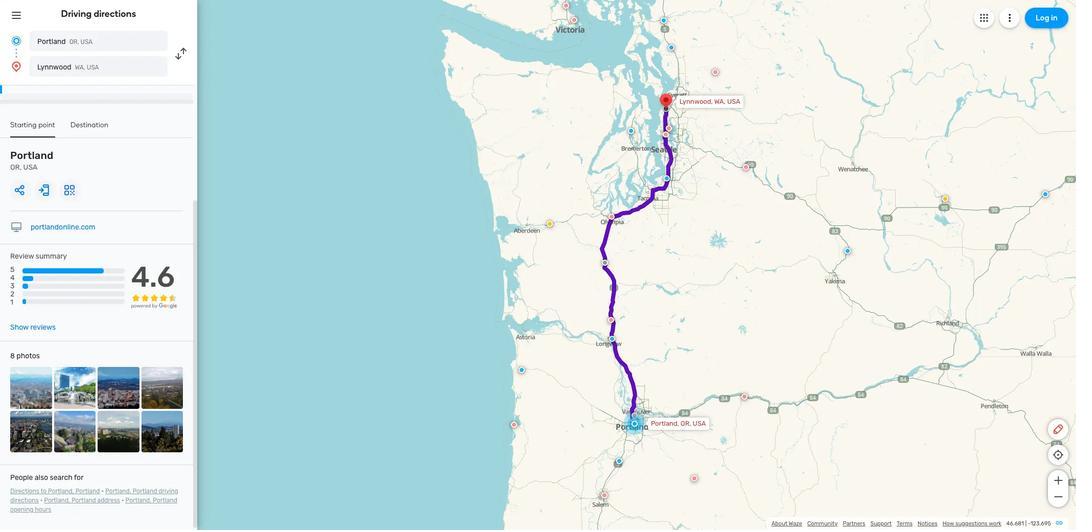 Task type: vqa. For each thing, say whether or not it's contained in the screenshot.
the left HAZARD 'icon'
yes



Task type: describe. For each thing, give the bounding box(es) containing it.
show
[[10, 323, 29, 332]]

4.6
[[131, 260, 175, 294]]

|
[[1026, 521, 1027, 527]]

partners link
[[843, 521, 866, 527]]

portland, portland address
[[44, 497, 120, 504]]

portland, for portland, portland opening hours
[[126, 497, 151, 504]]

for
[[74, 474, 84, 482]]

point
[[38, 121, 55, 129]]

destination button
[[71, 121, 109, 137]]

support
[[871, 521, 892, 527]]

about waze community partners support terms notices how suggestions work 46.681 | -123.695
[[772, 521, 1052, 527]]

hours
[[35, 506, 51, 513]]

community link
[[808, 521, 838, 527]]

suggestions
[[956, 521, 988, 527]]

driving
[[61, 8, 92, 19]]

-
[[1029, 521, 1031, 527]]

lynnwood
[[37, 63, 71, 72]]

portlandonline.com link
[[31, 223, 95, 232]]

portland, portland driving directions link
[[10, 488, 178, 504]]

driving directions
[[61, 8, 136, 19]]

summary
[[36, 252, 67, 261]]

zoom out image
[[1053, 491, 1065, 503]]

people also search for
[[10, 474, 84, 482]]

directions to portland, portland
[[10, 488, 100, 495]]

directions to portland, portland link
[[10, 488, 100, 495]]

portland inside portland, portland opening hours
[[153, 497, 177, 504]]

3
[[10, 282, 15, 291]]

support link
[[871, 521, 892, 527]]

review summary
[[10, 252, 67, 261]]

lynnwood,
[[680, 98, 713, 105]]

2
[[10, 290, 14, 299]]

about waze link
[[772, 521, 803, 527]]

image 2 of portland, portland image
[[54, 367, 96, 409]]

usa inside lynnwood wa, usa
[[87, 64, 99, 71]]

1 vertical spatial portland or, usa
[[10, 149, 53, 172]]

notices
[[918, 521, 938, 527]]

189.5 miles
[[29, 78, 65, 85]]

how
[[943, 521, 955, 527]]

wa, for lynnwood
[[75, 64, 85, 71]]

terms
[[897, 521, 913, 527]]

about
[[772, 521, 788, 527]]

1 horizontal spatial or,
[[69, 38, 79, 46]]

portland, portland driving directions
[[10, 488, 178, 504]]

1
[[10, 298, 13, 307]]

work
[[989, 521, 1002, 527]]

portland, for portland, portland driving directions
[[105, 488, 131, 495]]

notices link
[[918, 521, 938, 527]]

how suggestions work link
[[943, 521, 1002, 527]]

partners
[[843, 521, 866, 527]]

image 7 of portland, portland image
[[98, 411, 139, 453]]

189.5
[[29, 78, 45, 85]]

people
[[10, 474, 33, 482]]

image 8 of portland, portland image
[[141, 411, 183, 453]]

wa, for lynnwood,
[[715, 98, 726, 105]]

pencil image
[[1053, 423, 1065, 436]]

accident image
[[602, 260, 608, 266]]

starting point button
[[10, 121, 55, 138]]

1 vertical spatial police image
[[845, 248, 851, 254]]



Task type: locate. For each thing, give the bounding box(es) containing it.
lynnwood, wa, usa
[[680, 98, 741, 105]]

community
[[808, 521, 838, 527]]

address
[[97, 497, 120, 504]]

0 vertical spatial police image
[[669, 44, 675, 51]]

1 horizontal spatial hazard image
[[943, 196, 949, 202]]

directions
[[94, 8, 136, 19], [10, 497, 39, 504]]

portland or, usa
[[37, 37, 93, 46], [10, 149, 53, 172]]

also
[[35, 474, 48, 482]]

0 vertical spatial portland or, usa
[[37, 37, 93, 46]]

usa
[[81, 38, 93, 46], [87, 64, 99, 71], [728, 98, 741, 105], [23, 163, 37, 172], [693, 420, 706, 427]]

0 horizontal spatial wa,
[[75, 64, 85, 71]]

46.681
[[1007, 521, 1025, 527]]

8
[[10, 352, 15, 361]]

wa, inside lynnwood wa, usa
[[75, 64, 85, 71]]

zoom in image
[[1053, 474, 1065, 487]]

portland, for portland, portland address
[[44, 497, 70, 504]]

image 6 of portland, portland image
[[54, 411, 96, 453]]

driving
[[159, 488, 178, 495]]

0 vertical spatial or,
[[69, 38, 79, 46]]

or,
[[69, 38, 79, 46], [10, 163, 22, 172], [681, 420, 692, 427]]

portland, inside portland, portland opening hours
[[126, 497, 151, 504]]

1 vertical spatial or,
[[10, 163, 22, 172]]

opening
[[10, 506, 33, 513]]

image 4 of portland, portland image
[[141, 367, 183, 409]]

portlandonline.com
[[31, 223, 95, 232]]

directions down directions
[[10, 497, 39, 504]]

lynnwood wa, usa
[[37, 63, 99, 72]]

0 vertical spatial hazard image
[[943, 196, 949, 202]]

computer image
[[10, 221, 22, 234]]

portland, or, usa
[[651, 420, 706, 427]]

0 horizontal spatial police image
[[669, 44, 675, 51]]

4
[[10, 274, 15, 282]]

1 horizontal spatial wa,
[[715, 98, 726, 105]]

5 4 3 2 1
[[10, 265, 15, 307]]

road closed image
[[563, 3, 570, 9], [572, 17, 578, 23], [713, 69, 719, 75], [666, 125, 672, 131], [663, 131, 669, 138], [743, 164, 750, 170], [630, 205, 636, 211], [511, 422, 517, 428], [692, 476, 698, 482]]

directions right driving
[[94, 8, 136, 19]]

0 horizontal spatial directions
[[10, 497, 39, 504]]

1 vertical spatial wa,
[[715, 98, 726, 105]]

police image
[[661, 17, 667, 24], [628, 128, 635, 134], [671, 168, 677, 174], [1043, 191, 1049, 197], [609, 336, 616, 342], [519, 367, 525, 373], [617, 458, 623, 464]]

wa,
[[75, 64, 85, 71], [715, 98, 726, 105]]

0 vertical spatial wa,
[[75, 64, 85, 71]]

reviews
[[30, 323, 56, 332]]

search
[[50, 474, 72, 482]]

starting point
[[10, 121, 55, 129]]

0 horizontal spatial hazard image
[[547, 221, 553, 227]]

to
[[41, 488, 47, 495]]

wa, right 'lynnwood,'
[[715, 98, 726, 105]]

1 vertical spatial hazard image
[[547, 221, 553, 227]]

8 photos
[[10, 352, 40, 361]]

portland or, usa down starting point button
[[10, 149, 53, 172]]

location image
[[10, 60, 22, 73]]

current location image
[[10, 35, 22, 47]]

2 horizontal spatial or,
[[681, 420, 692, 427]]

5
[[10, 265, 14, 274]]

portland, portland address link
[[44, 497, 120, 504]]

starting
[[10, 121, 37, 129]]

0 vertical spatial directions
[[94, 8, 136, 19]]

1 vertical spatial directions
[[10, 497, 39, 504]]

waze
[[789, 521, 803, 527]]

portland
[[37, 37, 66, 46], [10, 149, 53, 162], [76, 488, 100, 495], [133, 488, 157, 495], [72, 497, 96, 504], [153, 497, 177, 504]]

0 horizontal spatial or,
[[10, 163, 22, 172]]

2 vertical spatial or,
[[681, 420, 692, 427]]

show reviews
[[10, 323, 56, 332]]

terms link
[[897, 521, 913, 527]]

portland, portland opening hours
[[10, 497, 177, 513]]

1 horizontal spatial directions
[[94, 8, 136, 19]]

photos
[[17, 352, 40, 361]]

image 1 of portland, portland image
[[10, 367, 52, 409]]

portland, for portland, or, usa
[[651, 420, 680, 427]]

miles
[[47, 78, 65, 85]]

image 5 of portland, portland image
[[10, 411, 52, 453]]

1 horizontal spatial police image
[[845, 248, 851, 254]]

portland,
[[651, 420, 680, 427], [48, 488, 74, 495], [105, 488, 131, 495], [44, 497, 70, 504], [126, 497, 151, 504]]

wa, right lynnwood
[[75, 64, 85, 71]]

directions
[[10, 488, 39, 495]]

portland, inside portland, portland driving directions
[[105, 488, 131, 495]]

image 3 of portland, portland image
[[98, 367, 139, 409]]

123.695
[[1031, 521, 1052, 527]]

destination
[[71, 121, 109, 129]]

road closed image
[[608, 317, 615, 323], [742, 394, 748, 400], [632, 413, 638, 419], [631, 418, 638, 424], [602, 492, 608, 499]]

portland, portland opening hours link
[[10, 497, 177, 513]]

review
[[10, 252, 34, 261]]

link image
[[1056, 519, 1064, 527]]

portland inside portland, portland driving directions
[[133, 488, 157, 495]]

police image
[[669, 44, 675, 51], [845, 248, 851, 254]]

hazard image
[[943, 196, 949, 202], [547, 221, 553, 227]]

portland or, usa up lynnwood wa, usa at the top left of the page
[[37, 37, 93, 46]]

directions inside portland, portland driving directions
[[10, 497, 39, 504]]



